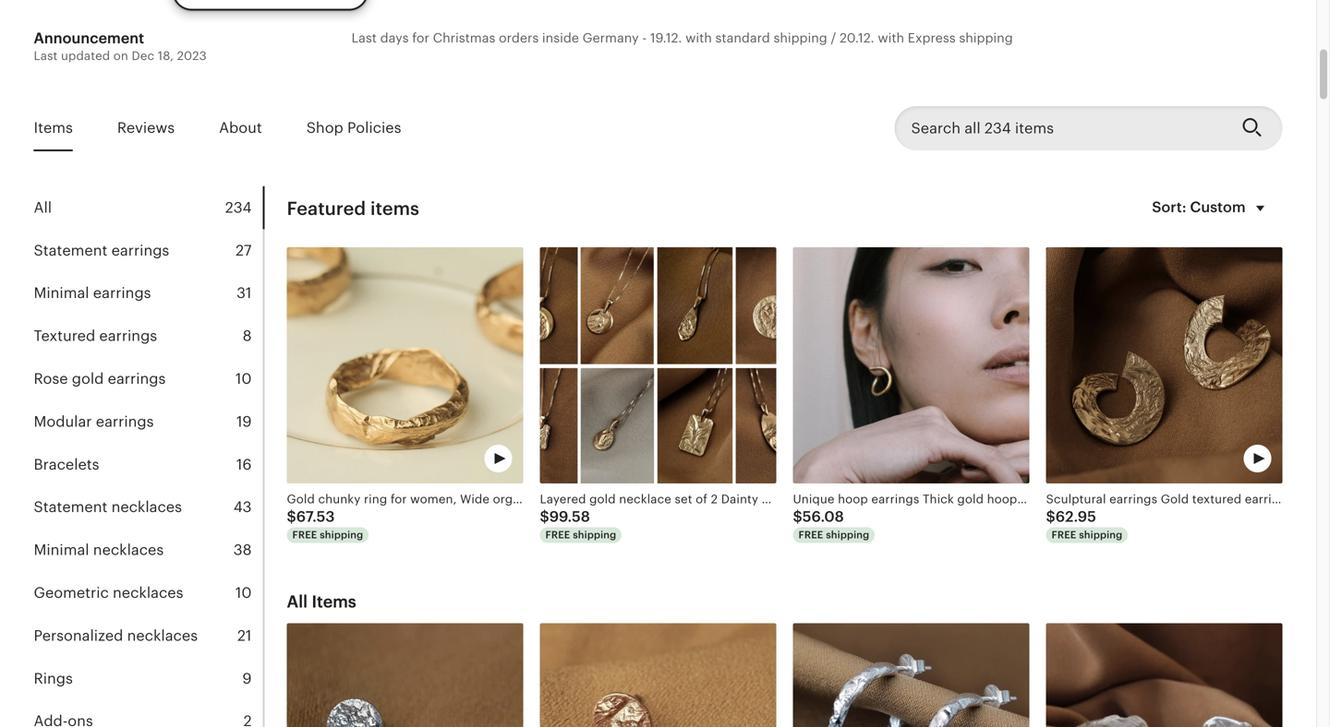 Task type: describe. For each thing, give the bounding box(es) containing it.
all for all
[[34, 199, 52, 216]]

earrings for modular earrings
[[96, 414, 154, 430]]

9
[[242, 671, 252, 688]]

personalized
[[34, 628, 123, 645]]

18,
[[158, 49, 174, 63]]

gold
[[72, 371, 104, 388]]

thin silver hoop earrings medium hoops, thin silver hoops hammered silver hoops, silver creole earrings christmas gift for her elegant hoops image
[[793, 624, 1029, 728]]

free for 62.95
[[1052, 530, 1076, 541]]

policies
[[347, 120, 401, 136]]

reviews
[[117, 120, 175, 136]]

62.95
[[1056, 509, 1096, 526]]

inside
[[542, 31, 579, 45]]

99.58
[[549, 509, 590, 526]]

updated
[[61, 49, 110, 63]]

2 with from the left
[[878, 31, 904, 45]]

textured earrings
[[34, 328, 157, 345]]

$ 62.95 free shipping
[[1046, 509, 1123, 541]]

27
[[236, 242, 252, 259]]

sort: custom button
[[1141, 187, 1283, 231]]

days
[[380, 31, 409, 45]]

free for 56.08
[[799, 530, 823, 541]]

sections tab list
[[34, 187, 265, 728]]

tab containing geometric necklaces
[[34, 572, 263, 615]]

67.53
[[296, 509, 335, 526]]

$ for 62.95
[[1046, 509, 1056, 526]]

about
[[219, 120, 262, 136]]

necklaces for geometric necklaces
[[113, 585, 183, 602]]

bracelets
[[34, 457, 99, 473]]

tab containing minimal necklaces
[[34, 529, 263, 572]]

custom
[[1190, 199, 1246, 216]]

shipping right express in the top right of the page
[[959, 31, 1013, 45]]

tab containing textured earrings
[[34, 315, 263, 358]]

rose
[[34, 371, 68, 388]]

all for all items
[[287, 593, 308, 612]]

shipping for 56.08
[[826, 530, 869, 541]]

tab containing rings
[[34, 658, 263, 701]]

$ for 99.58
[[540, 509, 549, 526]]

gold chunky ring for women, wide organic ring, gold statement ring, unique gold ring, large cocktail ring, big ring, thick gold band ring image
[[287, 247, 523, 484]]

modular earrings
[[34, 414, 154, 430]]

necklaces for statement necklaces
[[111, 499, 182, 516]]

/
[[831, 31, 836, 45]]

2023
[[177, 49, 207, 63]]

rings
[[34, 671, 73, 688]]

minimal for minimal necklaces
[[34, 542, 89, 559]]

20.12.
[[840, 31, 874, 45]]

0 vertical spatial last
[[351, 31, 377, 45]]

earrings right gold
[[108, 371, 166, 388]]

items link
[[34, 107, 73, 150]]

chunky silver bracelet men, large silver cuff bracelet for women gifts, heavy silver bracelet, wide cuff bracelet 925 silver mens bracelet image
[[1046, 624, 1283, 728]]

textured
[[34, 328, 95, 345]]

items
[[370, 198, 419, 219]]

16
[[236, 457, 252, 473]]

minimal for minimal earrings
[[34, 285, 89, 302]]

shipping for 62.95
[[1079, 530, 1123, 541]]

minimal earrings
[[34, 285, 151, 302]]

tab containing modular earrings
[[34, 401, 263, 444]]

layered gold necklace set of 2 dainty necklaces for women gold pendant necklace multi layer necklace, friendship necklace for 2 valentinstag image
[[540, 247, 776, 484]]

shipping left /
[[774, 31, 827, 45]]

announcement
[[34, 30, 144, 47]]

43
[[233, 499, 252, 516]]

-
[[642, 31, 647, 45]]



Task type: vqa. For each thing, say whether or not it's contained in the screenshot.
Show less
no



Task type: locate. For each thing, give the bounding box(es) containing it.
shipping inside $ 56.08 free shipping
[[826, 530, 869, 541]]

minimal up the textured
[[34, 285, 89, 302]]

1 10 from the top
[[235, 371, 252, 388]]

reviews link
[[117, 107, 175, 150]]

3 $ from the left
[[793, 509, 803, 526]]

last inside announcement last updated on dec 18, 2023
[[34, 49, 58, 63]]

1 vertical spatial 10
[[235, 585, 252, 602]]

2 10 from the top
[[235, 585, 252, 602]]

with
[[686, 31, 712, 45], [878, 31, 904, 45]]

0 horizontal spatial items
[[34, 120, 73, 136]]

orders
[[499, 31, 539, 45]]

10 for geometric necklaces
[[235, 585, 252, 602]]

free inside '$ 99.58 free shipping'
[[545, 530, 570, 541]]

statement for statement earrings
[[34, 242, 107, 259]]

$ inside '$ 99.58 free shipping'
[[540, 509, 549, 526]]

0 vertical spatial minimal
[[34, 285, 89, 302]]

express
[[908, 31, 956, 45]]

shipping down 67.53
[[320, 530, 363, 541]]

statement
[[34, 242, 107, 259], [34, 499, 107, 516]]

$ for 56.08
[[793, 509, 803, 526]]

10 up 19
[[235, 371, 252, 388]]

earrings for minimal earrings
[[93, 285, 151, 302]]

shipping inside $ 67.53 free shipping
[[320, 530, 363, 541]]

$ inside $ 67.53 free shipping
[[287, 509, 296, 526]]

necklaces up geometric necklaces
[[93, 542, 164, 559]]

shipping down 99.58
[[573, 530, 616, 541]]

tab containing personalized necklaces
[[34, 615, 263, 658]]

tab containing statement earrings
[[34, 229, 263, 272]]

sort:
[[1152, 199, 1187, 216]]

free down 99.58
[[545, 530, 570, 541]]

standard
[[715, 31, 770, 45]]

free
[[292, 530, 317, 541], [545, 530, 570, 541], [799, 530, 823, 541], [1052, 530, 1076, 541]]

hammered sterling silver stud earrings men, sterling silver studs, tiny stud earrings silver, unique studs, small silver studs, dainty studs image
[[287, 624, 523, 728]]

statement up minimal earrings
[[34, 242, 107, 259]]

12 tab from the top
[[34, 658, 263, 701]]

shop policies
[[306, 120, 401, 136]]

last
[[351, 31, 377, 45], [34, 49, 58, 63]]

free for 99.58
[[545, 530, 570, 541]]

1 horizontal spatial with
[[878, 31, 904, 45]]

$ 67.53 free shipping
[[287, 509, 363, 541]]

announcement last updated on dec 18, 2023
[[34, 30, 207, 63]]

7 tab from the top
[[34, 444, 263, 487]]

6 tab from the top
[[34, 401, 263, 444]]

31
[[237, 285, 252, 302]]

all up statement earrings
[[34, 199, 52, 216]]

1 horizontal spatial items
[[312, 593, 356, 612]]

8
[[243, 328, 252, 345]]

free down 56.08
[[799, 530, 823, 541]]

shipping down 62.95
[[1079, 530, 1123, 541]]

1 tab from the top
[[34, 187, 263, 229]]

last days for christmas orders inside germany - 19.12. with standard shipping / 20.12. with express shipping
[[351, 31, 1013, 45]]

earrings for statement earrings
[[111, 242, 169, 259]]

necklaces
[[111, 499, 182, 516], [93, 542, 164, 559], [113, 585, 183, 602], [127, 628, 198, 645]]

0 vertical spatial all
[[34, 199, 52, 216]]

0 vertical spatial 10
[[235, 371, 252, 388]]

21
[[237, 628, 252, 645]]

56.08
[[803, 509, 844, 526]]

tab containing minimal earrings
[[34, 272, 263, 315]]

earrings down rose gold earrings
[[96, 414, 154, 430]]

statement down bracelets
[[34, 499, 107, 516]]

sculptural earrings gold textured earrings gold hammered earrings hoop studs unusual earrings ooak earrings unique earrings gift for mom image
[[1046, 247, 1283, 484]]

free down 62.95
[[1052, 530, 1076, 541]]

10 for rose gold earrings
[[235, 371, 252, 388]]

earrings up rose gold earrings
[[99, 328, 157, 345]]

tab containing bracelets
[[34, 444, 263, 487]]

1 $ from the left
[[287, 509, 296, 526]]

sort: custom
[[1152, 199, 1246, 216]]

shipping down 56.08
[[826, 530, 869, 541]]

38
[[233, 542, 252, 559]]

unique hoop earrings thick gold hoops modern earrings gold hoop earrings unusual earrings thick huggie hoops chunky hoop earrings gold image
[[793, 247, 1029, 484]]

earrings for textured earrings
[[99, 328, 157, 345]]

necklaces down geometric necklaces
[[127, 628, 198, 645]]

necklaces up minimal necklaces
[[111, 499, 182, 516]]

with right 20.12.
[[878, 31, 904, 45]]

10 up '21'
[[235, 585, 252, 602]]

all
[[34, 199, 52, 216], [287, 593, 308, 612]]

personalized necklaces
[[34, 628, 198, 645]]

shipping for 67.53
[[320, 530, 363, 541]]

earrings
[[111, 242, 169, 259], [93, 285, 151, 302], [99, 328, 157, 345], [108, 371, 166, 388], [96, 414, 154, 430]]

earrings up minimal earrings
[[111, 242, 169, 259]]

4 $ from the left
[[1046, 509, 1056, 526]]

1 horizontal spatial last
[[351, 31, 377, 45]]

shipping inside $ 62.95 free shipping
[[1079, 530, 1123, 541]]

statement earrings
[[34, 242, 169, 259]]

19.12.
[[650, 31, 682, 45]]

about link
[[219, 107, 262, 150]]

free inside $ 67.53 free shipping
[[292, 530, 317, 541]]

1 vertical spatial statement
[[34, 499, 107, 516]]

tab containing rose gold earrings
[[34, 358, 263, 401]]

christmas
[[433, 31, 495, 45]]

featured
[[287, 198, 366, 219]]

3 free from the left
[[799, 530, 823, 541]]

13 tab from the top
[[34, 701, 263, 728]]

free for 67.53
[[292, 530, 317, 541]]

0 horizontal spatial all
[[34, 199, 52, 216]]

11 tab from the top
[[34, 615, 263, 658]]

234
[[225, 199, 252, 216]]

earrings down statement earrings
[[93, 285, 151, 302]]

on
[[113, 49, 128, 63]]

shipping
[[774, 31, 827, 45], [959, 31, 1013, 45], [320, 530, 363, 541], [573, 530, 616, 541], [826, 530, 869, 541], [1079, 530, 1123, 541]]

items down $ 67.53 free shipping
[[312, 593, 356, 612]]

19
[[236, 414, 252, 430]]

0 horizontal spatial with
[[686, 31, 712, 45]]

Search all 234 items text field
[[895, 106, 1227, 150]]

free down 67.53
[[292, 530, 317, 541]]

minimal up geometric
[[34, 542, 89, 559]]

1 vertical spatial minimal
[[34, 542, 89, 559]]

statement necklaces
[[34, 499, 182, 516]]

shipping inside '$ 99.58 free shipping'
[[573, 530, 616, 541]]

2 statement from the top
[[34, 499, 107, 516]]

9 tab from the top
[[34, 529, 263, 572]]

$
[[287, 509, 296, 526], [540, 509, 549, 526], [793, 509, 803, 526], [1046, 509, 1056, 526]]

1 statement from the top
[[34, 242, 107, 259]]

1 vertical spatial last
[[34, 49, 58, 63]]

10 tab from the top
[[34, 572, 263, 615]]

items
[[34, 120, 73, 136], [312, 593, 356, 612]]

0 horizontal spatial last
[[34, 49, 58, 63]]

modular
[[34, 414, 92, 430]]

$ inside $ 56.08 free shipping
[[793, 509, 803, 526]]

1 vertical spatial items
[[312, 593, 356, 612]]

10
[[235, 371, 252, 388], [235, 585, 252, 602]]

4 free from the left
[[1052, 530, 1076, 541]]

minimal necklaces
[[34, 542, 164, 559]]

8 tab from the top
[[34, 487, 263, 529]]

featured items
[[287, 198, 419, 219]]

necklaces up personalized necklaces
[[113, 585, 183, 602]]

shop
[[306, 120, 343, 136]]

tab
[[34, 187, 263, 229], [34, 229, 263, 272], [34, 272, 263, 315], [34, 315, 263, 358], [34, 358, 263, 401], [34, 401, 263, 444], [34, 444, 263, 487], [34, 487, 263, 529], [34, 529, 263, 572], [34, 572, 263, 615], [34, 615, 263, 658], [34, 658, 263, 701], [34, 701, 263, 728]]

all inside tab
[[34, 199, 52, 216]]

$ 56.08 free shipping
[[793, 509, 869, 541]]

$ for 67.53
[[287, 509, 296, 526]]

statement for statement necklaces
[[34, 499, 107, 516]]

0 vertical spatial items
[[34, 120, 73, 136]]

free inside $ 62.95 free shipping
[[1052, 530, 1076, 541]]

1 minimal from the top
[[34, 285, 89, 302]]

2 tab from the top
[[34, 229, 263, 272]]

with right the 19.12. at the top
[[686, 31, 712, 45]]

geometric necklaces
[[34, 585, 183, 602]]

items down updated
[[34, 120, 73, 136]]

last left updated
[[34, 49, 58, 63]]

5 tab from the top
[[34, 358, 263, 401]]

tab containing statement necklaces
[[34, 487, 263, 529]]

last left days
[[351, 31, 377, 45]]

all items
[[287, 593, 356, 612]]

2 free from the left
[[545, 530, 570, 541]]

all down $ 67.53 free shipping
[[287, 593, 308, 612]]

$ 99.58 free shipping
[[540, 509, 616, 541]]

1 with from the left
[[686, 31, 712, 45]]

minimal
[[34, 285, 89, 302], [34, 542, 89, 559]]

rose gold stud earrings studs textured rose gold studs cute post earrings, small stud earrings, dot studs, mini stud earrings, jewelry gift image
[[540, 624, 776, 728]]

2 minimal from the top
[[34, 542, 89, 559]]

1 horizontal spatial all
[[287, 593, 308, 612]]

1 free from the left
[[292, 530, 317, 541]]

necklaces for minimal necklaces
[[93, 542, 164, 559]]

shop policies link
[[306, 107, 401, 150]]

rose gold earrings
[[34, 371, 166, 388]]

geometric
[[34, 585, 109, 602]]

necklaces for personalized necklaces
[[127, 628, 198, 645]]

3 tab from the top
[[34, 272, 263, 315]]

shipping for 99.58
[[573, 530, 616, 541]]

0 vertical spatial statement
[[34, 242, 107, 259]]

tab containing all
[[34, 187, 263, 229]]

free inside $ 56.08 free shipping
[[799, 530, 823, 541]]

1 vertical spatial all
[[287, 593, 308, 612]]

germany
[[582, 31, 639, 45]]

dec
[[132, 49, 154, 63]]

4 tab from the top
[[34, 315, 263, 358]]

$ inside $ 62.95 free shipping
[[1046, 509, 1056, 526]]

for
[[412, 31, 430, 45]]

2 $ from the left
[[540, 509, 549, 526]]



